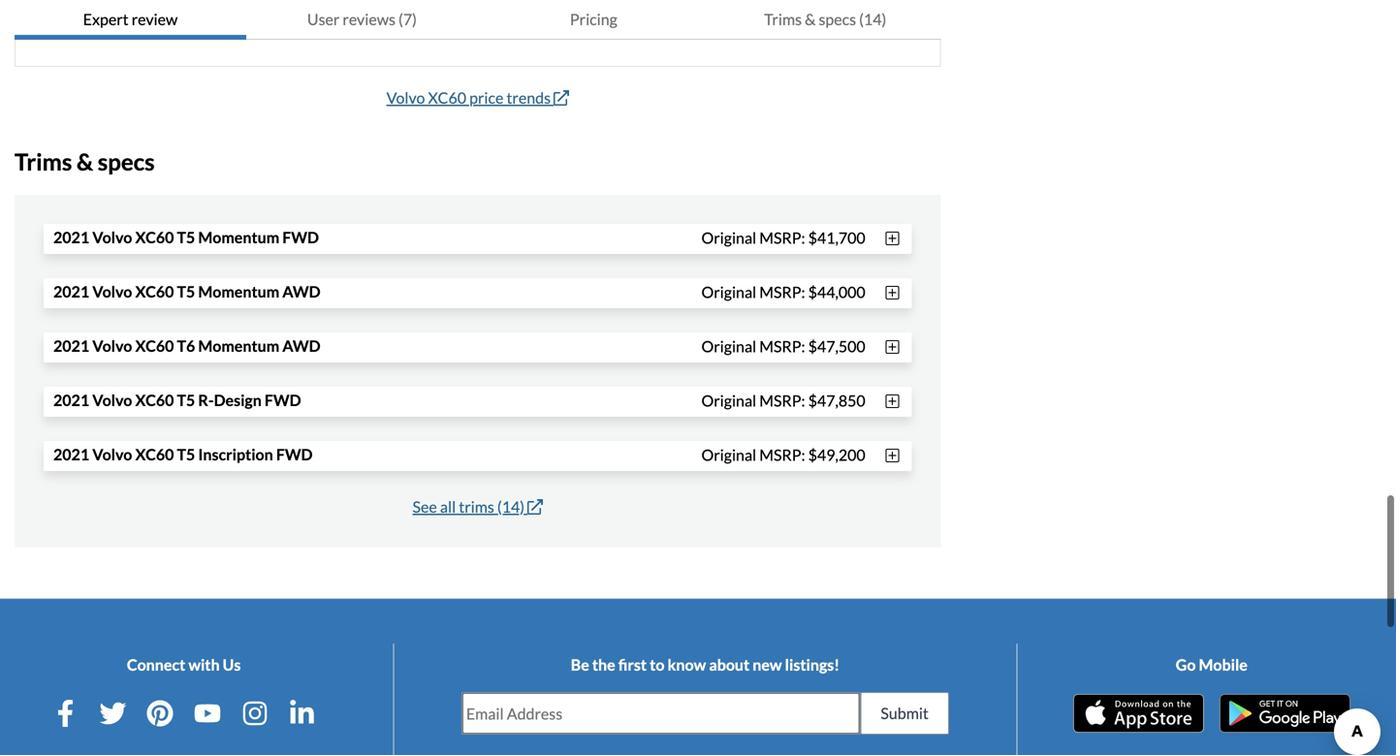 Task type: locate. For each thing, give the bounding box(es) containing it.
1 momentum from the top
[[198, 228, 280, 247]]

& inside tab
[[805, 10, 816, 29]]

first
[[619, 656, 647, 675]]

msrp: down original msrp: $47,850
[[760, 446, 806, 464]]

1 vertical spatial (14)
[[498, 498, 525, 517]]

1 plus square image from the top
[[883, 231, 903, 246]]

volvo xc60 price trends
[[387, 88, 551, 107]]

external link image inside volvo xc60 price trends link
[[554, 90, 570, 106]]

msrp: up original msrp: $47,850
[[760, 337, 806, 356]]

all
[[440, 498, 456, 517]]

original up original msrp: $44,000
[[702, 228, 757, 247]]

volvo down 2021 volvo xc60 t5 momentum fwd
[[92, 282, 132, 301]]

t5 up '2021 volvo xc60 t5 momentum awd'
[[177, 228, 195, 247]]

specs
[[819, 10, 857, 29], [98, 148, 155, 176]]

be the first to know about new listings!
[[571, 656, 840, 675]]

plus square image for $49,200
[[883, 448, 903, 464]]

linkedin image
[[289, 700, 316, 728]]

3 momentum from the top
[[198, 337, 280, 356]]

(14) for trims & specs (14)
[[860, 10, 887, 29]]

trims
[[765, 10, 802, 29], [15, 148, 72, 176]]

plus square image for $44,000
[[883, 285, 903, 301]]

twitter image
[[99, 700, 126, 728]]

volvo down 2021 volvo xc60 t5 r-design fwd
[[92, 445, 132, 464]]

msrp: up original msrp: $44,000
[[760, 228, 806, 247]]

mobile
[[1199, 656, 1248, 675]]

volvo left "t6"
[[92, 337, 132, 356]]

xc60 up '2021 volvo xc60 t5 momentum awd'
[[135, 228, 174, 247]]

1 vertical spatial &
[[77, 148, 93, 176]]

3 original from the top
[[702, 337, 757, 356]]

instagram image
[[241, 700, 268, 728]]

2 msrp: from the top
[[760, 283, 806, 301]]

2 awd from the top
[[283, 337, 321, 356]]

external link image inside the see all trims (14) link
[[528, 500, 543, 515]]

volvo for 2021 volvo xc60 t5 momentum fwd
[[92, 228, 132, 247]]

t5 left r-
[[177, 391, 195, 410]]

external link image
[[554, 90, 570, 106], [528, 500, 543, 515]]

t5 left inscription at the bottom of page
[[177, 445, 195, 464]]

$41,700
[[809, 228, 866, 247]]

1 horizontal spatial specs
[[819, 10, 857, 29]]

0 vertical spatial (14)
[[860, 10, 887, 29]]

volvo xc60 price trends link
[[387, 88, 570, 107]]

0 horizontal spatial (14)
[[498, 498, 525, 517]]

2021 for 2021 volvo xc60 t5 r-design fwd
[[53, 391, 89, 410]]

1 vertical spatial plus square image
[[883, 448, 903, 464]]

plus square image right $47,500 at top right
[[883, 340, 903, 355]]

plus square image right $41,700
[[883, 231, 903, 246]]

xc60 left r-
[[135, 391, 174, 410]]

original for original msrp: $47,850
[[702, 391, 757, 410]]

3 plus square image from the top
[[883, 394, 903, 409]]

2 plus square image from the top
[[883, 448, 903, 464]]

submit button
[[861, 693, 950, 735]]

(14)
[[860, 10, 887, 29], [498, 498, 525, 517]]

1 horizontal spatial external link image
[[554, 90, 570, 106]]

original down original msrp: $41,700
[[702, 283, 757, 301]]

0 horizontal spatial specs
[[98, 148, 155, 176]]

1 2021 from the top
[[53, 228, 89, 247]]

1 plus square image from the top
[[883, 285, 903, 301]]

go
[[1176, 656, 1196, 675]]

get it on google play image
[[1220, 695, 1351, 733]]

2 vertical spatial plus square image
[[883, 394, 903, 409]]

0 vertical spatial &
[[805, 10, 816, 29]]

2 momentum from the top
[[198, 282, 280, 301]]

1 vertical spatial trims
[[15, 148, 72, 176]]

volvo
[[387, 88, 425, 107], [92, 228, 132, 247], [92, 282, 132, 301], [92, 337, 132, 356], [92, 391, 132, 410], [92, 445, 132, 464]]

msrp:
[[760, 228, 806, 247], [760, 283, 806, 301], [760, 337, 806, 356], [760, 391, 806, 410], [760, 446, 806, 464]]

awd
[[283, 282, 321, 301], [283, 337, 321, 356]]

0 vertical spatial plus square image
[[883, 285, 903, 301]]

2021 volvo xc60 t5 inscription fwd
[[53, 445, 313, 464]]

external link image right "trims"
[[528, 500, 543, 515]]

2 plus square image from the top
[[883, 340, 903, 355]]

0 horizontal spatial external link image
[[528, 500, 543, 515]]

&
[[805, 10, 816, 29], [77, 148, 93, 176]]

see all trims (14) link
[[413, 498, 543, 517]]

plus square image right $49,200
[[883, 448, 903, 464]]

original up original msrp: $47,850
[[702, 337, 757, 356]]

xc60 for 2021 volvo xc60 t5 momentum awd
[[135, 282, 174, 301]]

plus square image right $47,850
[[883, 394, 903, 409]]

user reviews (7)
[[307, 10, 417, 29]]

tab list containing expert review
[[15, 0, 942, 40]]

0 vertical spatial awd
[[283, 282, 321, 301]]

momentum up '2021 volvo xc60 t5 momentum awd'
[[198, 228, 280, 247]]

1 original from the top
[[702, 228, 757, 247]]

volvo down trims & specs
[[92, 228, 132, 247]]

4 original from the top
[[702, 391, 757, 410]]

1 horizontal spatial &
[[805, 10, 816, 29]]

3 t5 from the top
[[177, 391, 195, 410]]

3 2021 from the top
[[53, 337, 89, 356]]

volvo for 2021 volvo xc60 t5 r-design fwd
[[92, 391, 132, 410]]

t5 for 2021 volvo xc60 t5 r-design fwd
[[177, 391, 195, 410]]

xc60 left "t6"
[[135, 337, 174, 356]]

xc60 for 2021 volvo xc60 t5 r-design fwd
[[135, 391, 174, 410]]

t5 up "t6"
[[177, 282, 195, 301]]

1 vertical spatial fwd
[[265, 391, 301, 410]]

1 horizontal spatial (14)
[[860, 10, 887, 29]]

fwd for momentum
[[283, 228, 319, 247]]

msrp: down original msrp: $41,700
[[760, 283, 806, 301]]

trims inside tab
[[765, 10, 802, 29]]

1 msrp: from the top
[[760, 228, 806, 247]]

pricing tab
[[478, 0, 710, 40]]

4 2021 from the top
[[53, 391, 89, 410]]

2 vertical spatial momentum
[[198, 337, 280, 356]]

msrp: for $47,500
[[760, 337, 806, 356]]

2 original from the top
[[702, 283, 757, 301]]

4 t5 from the top
[[177, 445, 195, 464]]

original
[[702, 228, 757, 247], [702, 283, 757, 301], [702, 337, 757, 356], [702, 391, 757, 410], [702, 446, 757, 464]]

5 msrp: from the top
[[760, 446, 806, 464]]

t5 for 2021 volvo xc60 t5 momentum awd
[[177, 282, 195, 301]]

(7)
[[399, 10, 417, 29]]

1 vertical spatial external link image
[[528, 500, 543, 515]]

tab list
[[15, 0, 942, 40]]

youtube image
[[194, 700, 221, 728]]

5 2021 from the top
[[53, 445, 89, 464]]

xc60 for 2021 volvo xc60 t5 inscription fwd
[[135, 445, 174, 464]]

0 vertical spatial plus square image
[[883, 231, 903, 246]]

price
[[470, 88, 504, 107]]

fwd
[[283, 228, 319, 247], [265, 391, 301, 410], [276, 445, 313, 464]]

2 vertical spatial fwd
[[276, 445, 313, 464]]

xc60 down 2021 volvo xc60 t5 r-design fwd
[[135, 445, 174, 464]]

t6
[[177, 337, 195, 356]]

listings!
[[785, 656, 840, 675]]

momentum
[[198, 228, 280, 247], [198, 282, 280, 301], [198, 337, 280, 356]]

0 vertical spatial fwd
[[283, 228, 319, 247]]

0 vertical spatial external link image
[[554, 90, 570, 106]]

see all trims (14)
[[413, 498, 525, 517]]

2 t5 from the top
[[177, 282, 195, 301]]

3 msrp: from the top
[[760, 337, 806, 356]]

msrp: up original msrp: $49,200
[[760, 391, 806, 410]]

5 original from the top
[[702, 446, 757, 464]]

0 vertical spatial momentum
[[198, 228, 280, 247]]

volvo down (7) on the left
[[387, 88, 425, 107]]

Email Address email field
[[463, 694, 860, 734]]

plus square image
[[883, 231, 903, 246], [883, 340, 903, 355], [883, 394, 903, 409]]

xc60 down 2021 volvo xc60 t5 momentum fwd
[[135, 282, 174, 301]]

original down original msrp: $47,850
[[702, 446, 757, 464]]

1 awd from the top
[[283, 282, 321, 301]]

& for trims & specs (14)
[[805, 10, 816, 29]]

momentum for 2021 volvo xc60 t5 momentum awd
[[198, 282, 280, 301]]

momentum right "t6"
[[198, 337, 280, 356]]

fwd for inscription
[[276, 445, 313, 464]]

plus square image for $41,700
[[883, 231, 903, 246]]

4 msrp: from the top
[[760, 391, 806, 410]]

be
[[571, 656, 590, 675]]

0 vertical spatial specs
[[819, 10, 857, 29]]

specs for trims & specs (14)
[[819, 10, 857, 29]]

original down original msrp: $47,500
[[702, 391, 757, 410]]

plus square image right the $44,000
[[883, 285, 903, 301]]

plus square image
[[883, 285, 903, 301], [883, 448, 903, 464]]

(14) for see all trims (14)
[[498, 498, 525, 517]]

momentum up 2021 volvo xc60 t6 momentum awd
[[198, 282, 280, 301]]

plus square image for $47,500
[[883, 340, 903, 355]]

0 horizontal spatial trims
[[15, 148, 72, 176]]

t5 for 2021 volvo xc60 t5 momentum fwd
[[177, 228, 195, 247]]

1 t5 from the top
[[177, 228, 195, 247]]

1 vertical spatial awd
[[283, 337, 321, 356]]

volvo up 2021 volvo xc60 t5 inscription fwd
[[92, 391, 132, 410]]

2021 volvo xc60 t5 momentum fwd
[[53, 228, 319, 247]]

1 horizontal spatial trims
[[765, 10, 802, 29]]

specs inside tab
[[819, 10, 857, 29]]

1 vertical spatial momentum
[[198, 282, 280, 301]]

xc60
[[428, 88, 467, 107], [135, 228, 174, 247], [135, 282, 174, 301], [135, 337, 174, 356], [135, 391, 174, 410], [135, 445, 174, 464]]

volvo for 2021 volvo xc60 t5 momentum awd
[[92, 282, 132, 301]]

t5
[[177, 228, 195, 247], [177, 282, 195, 301], [177, 391, 195, 410], [177, 445, 195, 464]]

1 vertical spatial plus square image
[[883, 340, 903, 355]]

external link image right trends
[[554, 90, 570, 106]]

know
[[668, 656, 706, 675]]

msrp: for $44,000
[[760, 283, 806, 301]]

1 vertical spatial specs
[[98, 148, 155, 176]]

0 horizontal spatial &
[[77, 148, 93, 176]]

(14) inside tab
[[860, 10, 887, 29]]

user
[[307, 10, 340, 29]]

2 2021 from the top
[[53, 282, 89, 301]]

2021 for 2021 volvo xc60 t6 momentum awd
[[53, 337, 89, 356]]

0 vertical spatial trims
[[765, 10, 802, 29]]

external link image for see all trims (14)
[[528, 500, 543, 515]]

2021
[[53, 228, 89, 247], [53, 282, 89, 301], [53, 337, 89, 356], [53, 391, 89, 410], [53, 445, 89, 464]]

inscription
[[198, 445, 273, 464]]

plus square image for $47,850
[[883, 394, 903, 409]]

original msrp: $47,500
[[702, 337, 866, 356]]



Task type: vqa. For each thing, say whether or not it's contained in the screenshot.
REQUEST
no



Task type: describe. For each thing, give the bounding box(es) containing it.
expert review
[[83, 10, 178, 29]]

2021 for 2021 volvo xc60 t5 momentum fwd
[[53, 228, 89, 247]]

$47,500
[[809, 337, 866, 356]]

momentum for 2021 volvo xc60 t5 momentum fwd
[[198, 228, 280, 247]]

us
[[223, 656, 241, 675]]

original msrp: $47,850
[[702, 391, 866, 410]]

specs for trims & specs
[[98, 148, 155, 176]]

go mobile
[[1176, 656, 1248, 675]]

2021 for 2021 volvo xc60 t5 momentum awd
[[53, 282, 89, 301]]

trims & specs (14) tab
[[710, 0, 942, 40]]

original msrp: $49,200
[[702, 446, 866, 464]]

volvo for 2021 volvo xc60 t6 momentum awd
[[92, 337, 132, 356]]

about
[[709, 656, 750, 675]]

original for original msrp: $49,200
[[702, 446, 757, 464]]

$44,000
[[809, 283, 866, 301]]

original for original msrp: $47,500
[[702, 337, 757, 356]]

expert review tab
[[15, 0, 246, 40]]

awd for 2021 volvo xc60 t5 momentum awd
[[283, 282, 321, 301]]

msrp: for $49,200
[[760, 446, 806, 464]]

with
[[188, 656, 220, 675]]

2021 volvo xc60 t5 r-design fwd
[[53, 391, 301, 410]]

review
[[132, 10, 178, 29]]

msrp: for $47,850
[[760, 391, 806, 410]]

user reviews (7) tab
[[246, 0, 478, 40]]

momentum for 2021 volvo xc60 t6 momentum awd
[[198, 337, 280, 356]]

see
[[413, 498, 437, 517]]

2021 for 2021 volvo xc60 t5 inscription fwd
[[53, 445, 89, 464]]

trends
[[507, 88, 551, 107]]

msrp: for $41,700
[[760, 228, 806, 247]]

original for original msrp: $44,000
[[702, 283, 757, 301]]

trims for trims & specs
[[15, 148, 72, 176]]

reviews
[[343, 10, 396, 29]]

new
[[753, 656, 782, 675]]

original msrp: $44,000
[[702, 283, 866, 301]]

2021 volvo xc60 t6 momentum awd
[[53, 337, 321, 356]]

trims for trims & specs (14)
[[765, 10, 802, 29]]

trims
[[459, 498, 495, 517]]

facebook image
[[52, 700, 79, 728]]

awd for 2021 volvo xc60 t6 momentum awd
[[283, 337, 321, 356]]

pricing
[[570, 10, 618, 29]]

design
[[214, 391, 262, 410]]

$47,850
[[809, 391, 866, 410]]

& for trims & specs
[[77, 148, 93, 176]]

expert
[[83, 10, 129, 29]]

external link image for volvo xc60 price trends
[[554, 90, 570, 106]]

submit
[[881, 704, 929, 723]]

original msrp: $41,700
[[702, 228, 866, 247]]

connect with us
[[127, 656, 241, 675]]

xc60 for 2021 volvo xc60 t5 momentum fwd
[[135, 228, 174, 247]]

volvo for 2021 volvo xc60 t5 inscription fwd
[[92, 445, 132, 464]]

download on the app store image
[[1074, 695, 1205, 733]]

t5 for 2021 volvo xc60 t5 inscription fwd
[[177, 445, 195, 464]]

2021 volvo xc60 t5 momentum awd
[[53, 282, 321, 301]]

trims & specs
[[15, 148, 155, 176]]

pinterest image
[[147, 700, 174, 728]]

xc60 for 2021 volvo xc60 t6 momentum awd
[[135, 337, 174, 356]]

connect
[[127, 656, 186, 675]]

$49,200
[[809, 446, 866, 464]]

original for original msrp: $41,700
[[702, 228, 757, 247]]

xc60 left price
[[428, 88, 467, 107]]

trims & specs (14)
[[765, 10, 887, 29]]

r-
[[198, 391, 214, 410]]

the
[[593, 656, 616, 675]]

to
[[650, 656, 665, 675]]



